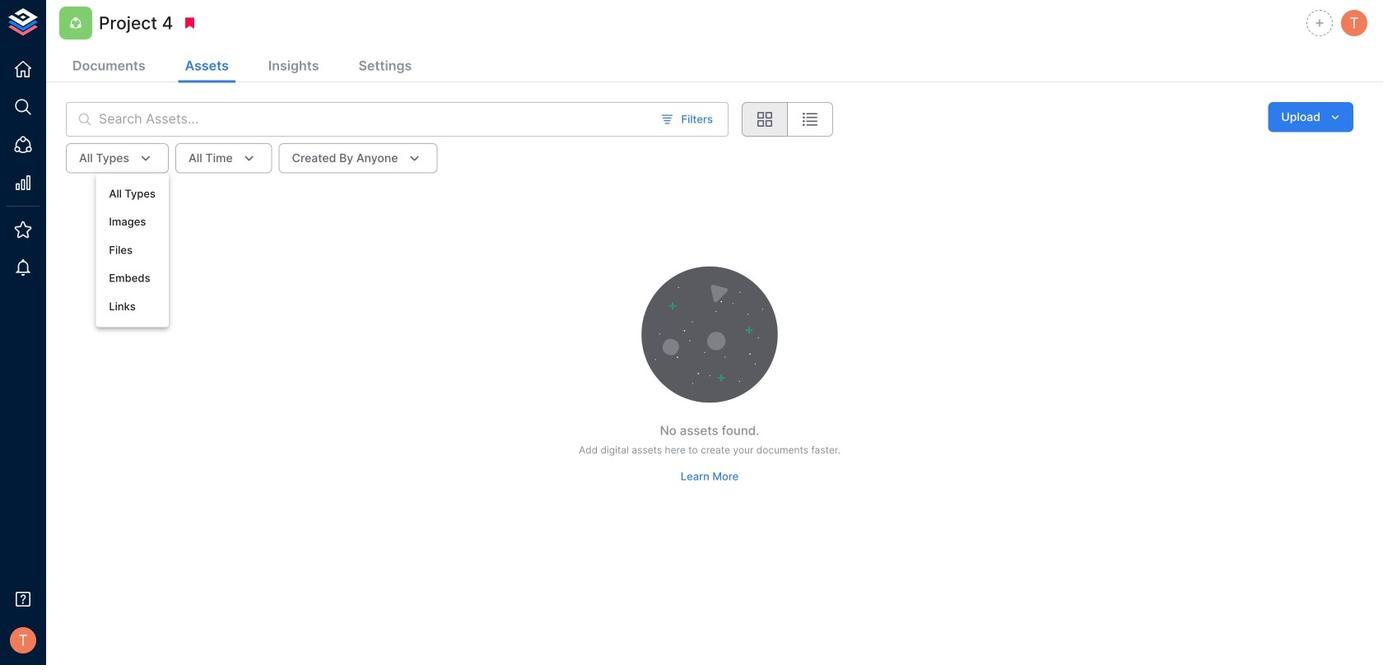 Task type: vqa. For each thing, say whether or not it's contained in the screenshot.
tooltip
no



Task type: describe. For each thing, give the bounding box(es) containing it.
Search Assets... text field
[[99, 102, 651, 137]]

remove bookmark image
[[182, 16, 197, 30]]



Task type: locate. For each thing, give the bounding box(es) containing it.
group
[[742, 102, 833, 137]]



